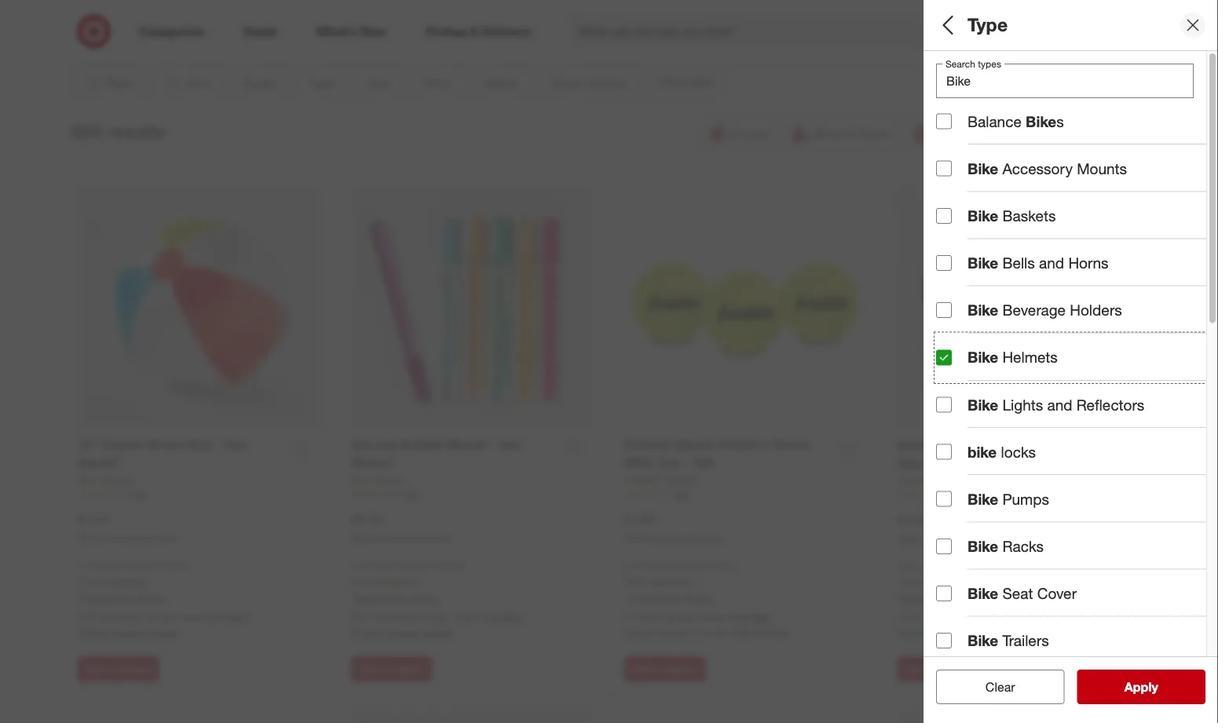 Task type: locate. For each thing, give the bounding box(es) containing it.
None text field
[[936, 64, 1194, 98]]

0 horizontal spatial check nearby stores button
[[78, 625, 180, 640]]

only
[[78, 560, 97, 571], [351, 560, 370, 571], [624, 560, 644, 571], [898, 560, 917, 572]]

bike left trailers
[[968, 632, 999, 650]]

exclusions
[[82, 591, 134, 605], [355, 591, 408, 605], [628, 591, 681, 605], [902, 592, 954, 606]]

0 horizontal spatial stores
[[149, 626, 180, 639]]

only for $1.99
[[624, 560, 644, 571]]

1 only ships with $35 orders free shipping * * exclusions apply. not available at san jose oakridge check nearby stores from the left
[[78, 560, 250, 639]]

1 check nearby stores button from the left
[[78, 625, 180, 640]]

at
[[144, 610, 154, 624], [418, 610, 427, 624], [666, 610, 676, 624], [940, 611, 949, 624]]

orders down $1.99 when purchased online
[[709, 560, 736, 571]]

brand button
[[936, 271, 1218, 326]]

hours
[[700, 626, 728, 639], [973, 626, 1001, 640]]

and
[[1039, 254, 1064, 272], [1047, 396, 1073, 414]]

with
[[125, 560, 142, 571], [398, 560, 415, 571], [671, 560, 689, 571], [945, 560, 962, 572], [731, 626, 751, 639], [1004, 626, 1024, 640]]

0 horizontal spatial deals
[[936, 62, 976, 80]]

jose for $5.00
[[452, 610, 476, 624]]

1 horizontal spatial stock
[[910, 611, 937, 624]]

clear down bike trailers
[[986, 679, 1015, 695]]

exclusions apply. link down $5.00 when purchased online at left bottom
[[355, 591, 440, 605]]

apply. left seat
[[957, 592, 987, 606]]

exclusions down $1.99 when purchased online
[[628, 591, 681, 605]]

0 horizontal spatial pickup
[[754, 626, 787, 639]]

free for $1.99
[[624, 575, 646, 588]]

1 horizontal spatial within
[[932, 626, 961, 640]]

2 check from the left
[[351, 626, 383, 639]]

exclusions down the $4.00 when purchased online
[[902, 592, 954, 606]]

s
[[1057, 112, 1064, 130]]

online inside the $4.00 when purchased online
[[972, 533, 998, 545]]

at for $5.00
[[418, 610, 427, 624]]

online for $4.00
[[972, 533, 998, 545]]

1 vertical spatial helmets
[[1003, 349, 1058, 367]]

0 horizontal spatial helmets
[[961, 137, 1001, 151]]

holders
[[1070, 301, 1122, 319]]

orders for $4.00
[[982, 560, 1010, 572]]

1 check from the left
[[78, 626, 110, 639]]

bike seat cover
[[968, 585, 1077, 603]]

clear inside all filters dialog
[[978, 679, 1007, 695]]

exclusions down $5.00 when purchased online at left bottom
[[355, 591, 408, 605]]

exclusions for $1.50
[[82, 591, 134, 605]]

1334 link
[[898, 488, 1141, 502]]

age button
[[936, 161, 1218, 216]]

deals up s
[[1030, 82, 1058, 96]]

results for 624 results
[[107, 121, 165, 143]]

when
[[78, 532, 102, 544], [351, 532, 376, 544], [624, 532, 649, 544], [898, 533, 922, 545]]

0 horizontal spatial only ships with $35 orders free shipping * * exclusions apply. not available at san jose oakridge check nearby stores
[[78, 560, 250, 639]]

results
[[107, 121, 165, 143], [1134, 679, 1175, 695]]

2 only ships with $35 orders free shipping * * exclusions apply. not available at san jose oakridge check nearby stores from the left
[[351, 560, 523, 639]]

0 horizontal spatial all
[[936, 14, 958, 36]]

orders for $1.99
[[709, 560, 736, 571]]

bike right the "balance"
[[1026, 112, 1057, 130]]

price button
[[936, 216, 1218, 271]]

0 horizontal spatial only ships with $35 orders free shipping * * exclusions apply. in stock at  san jose oakridge ready within 2 hours with pickup
[[624, 560, 787, 639]]

stock
[[1063, 450, 1100, 468], [636, 610, 663, 624], [910, 611, 937, 624]]

type up deals cyber monday; all deals
[[968, 14, 1008, 36]]

jose for $1.99
[[701, 610, 724, 624]]

1 horizontal spatial available
[[372, 610, 414, 624]]

san
[[157, 610, 176, 624], [430, 610, 449, 624], [679, 610, 698, 624], [952, 611, 971, 624]]

clear left all
[[978, 679, 1007, 695]]

0 vertical spatial and
[[1039, 254, 1064, 272]]

online down "1767" link
[[426, 532, 451, 544]]

out
[[1021, 450, 1042, 468]]

type
[[968, 14, 1008, 36], [936, 117, 970, 135]]

orders down bike racks
[[982, 560, 1010, 572]]

check
[[78, 626, 110, 639], [351, 626, 383, 639]]

purchased down $4.00
[[925, 533, 970, 545]]

shipping down $5.00 when purchased online at left bottom
[[376, 575, 418, 588]]

check nearby stores button
[[78, 625, 180, 640], [351, 625, 453, 640]]

online inside $5.00 when purchased online
[[426, 532, 451, 544]]

within
[[659, 626, 688, 639], [932, 626, 961, 640]]

None checkbox
[[936, 161, 952, 177], [936, 208, 952, 224], [936, 255, 952, 271], [936, 303, 952, 318], [936, 350, 952, 365], [936, 397, 952, 413], [936, 491, 952, 507], [936, 586, 952, 602], [936, 161, 952, 177], [936, 208, 952, 224], [936, 255, 952, 271], [936, 303, 952, 318], [936, 350, 952, 365], [936, 397, 952, 413], [936, 491, 952, 507], [936, 586, 952, 602]]

1 horizontal spatial pickup
[[1028, 626, 1060, 640]]

$1.50
[[78, 511, 108, 527]]

all left filters
[[936, 14, 958, 36]]

1 vertical spatial deals
[[1030, 82, 1058, 96]]

bike trailers
[[968, 632, 1049, 650]]

1 vertical spatial type
[[936, 117, 970, 135]]

type for type
[[968, 14, 1008, 36]]

bike up price
[[968, 207, 999, 225]]

1 horizontal spatial in
[[898, 611, 907, 624]]

when for $5.00
[[351, 532, 376, 544]]

and for reflectors
[[1047, 396, 1073, 414]]

bike left lights
[[968, 396, 999, 414]]

0 horizontal spatial nearby
[[113, 626, 146, 639]]

purchased for $1.50
[[105, 532, 150, 544]]

bike left bells
[[968, 254, 999, 272]]

0 horizontal spatial available
[[99, 610, 141, 624]]

624 results
[[72, 121, 165, 143]]

free down $4.00
[[898, 575, 920, 589]]

free down $1.99
[[624, 575, 646, 588]]

search button
[[949, 14, 987, 52]]

pickup for $1.99
[[754, 626, 787, 639]]

ships down the $4.00 when purchased online
[[920, 560, 942, 572]]

shipping for $4.00
[[923, 575, 965, 589]]

online for $5.00
[[426, 532, 451, 544]]

exclusions apply. link
[[82, 591, 167, 605], [355, 591, 440, 605], [628, 591, 713, 605], [902, 592, 987, 606]]

results inside button
[[1134, 679, 1175, 695]]

0 vertical spatial type
[[968, 14, 1008, 36]]

balance
[[968, 112, 1022, 130]]

clear for clear all
[[978, 679, 1007, 695]]

exclusions apply. link for $1.99
[[628, 591, 713, 605]]

see
[[1108, 679, 1131, 695]]

0 horizontal spatial stock
[[636, 610, 663, 624]]

1 horizontal spatial only ships with $35 orders free shipping * * exclusions apply. in stock at  san jose oakridge ready within 2 hours with pickup
[[898, 560, 1060, 640]]

1 vertical spatial all
[[1015, 82, 1027, 96]]

bike for trailers
[[968, 632, 999, 650]]

jose for $4.00
[[974, 611, 998, 624]]

only down $1.99
[[624, 560, 644, 571]]

only down $1.50
[[78, 560, 97, 571]]

bike for bells and horns
[[968, 254, 999, 272]]

when down $5.00
[[351, 532, 376, 544]]

*
[[145, 575, 148, 588], [418, 575, 422, 588], [691, 575, 695, 588], [965, 575, 969, 589], [78, 591, 82, 605], [351, 591, 355, 605], [624, 591, 628, 605], [898, 592, 902, 606]]

when for $4.00
[[898, 533, 922, 545]]

only ships with $35 orders free shipping * * exclusions apply. not available at san jose oakridge check nearby stores for $5.00
[[351, 560, 523, 639]]

guest rating button
[[936, 326, 1218, 381]]

0 vertical spatial deals
[[936, 62, 976, 80]]

deals up cyber
[[936, 62, 976, 80]]

$4.00
[[898, 512, 928, 528]]

2 horizontal spatial stock
[[1063, 450, 1100, 468]]

0 horizontal spatial not
[[78, 610, 95, 624]]

0 horizontal spatial hours
[[700, 626, 728, 639]]

at for $1.50
[[144, 610, 154, 624]]

at for $1.99
[[666, 610, 676, 624]]

online down 424 "link"
[[699, 532, 724, 544]]

only ships with $35 orders free shipping * * exclusions apply. not available at san jose oakridge check nearby stores
[[78, 560, 250, 639], [351, 560, 523, 639]]

apply. down $1.50 when purchased online
[[137, 591, 167, 605]]

oakridge for $1.50
[[205, 610, 250, 624]]

$35 down $1.99 when purchased online
[[691, 560, 706, 571]]

apply. down $1.99 when purchased online
[[684, 591, 713, 605]]

free down $5.00
[[351, 575, 373, 588]]

0 horizontal spatial results
[[107, 121, 165, 143]]

bike right 'age'
[[968, 160, 999, 178]]

1 available from the left
[[99, 610, 141, 624]]

available
[[99, 610, 141, 624], [372, 610, 414, 624]]

$1.50 when purchased online
[[78, 511, 178, 544]]

when inside the $4.00 when purchased online
[[898, 533, 922, 545]]

1 horizontal spatial 2
[[964, 626, 970, 640]]

when down $4.00
[[898, 533, 922, 545]]

$35 down $1.50 when purchased online
[[145, 560, 160, 571]]

shipping for $1.99
[[649, 575, 691, 588]]

1 horizontal spatial check nearby stores button
[[351, 625, 453, 640]]

oakridge for $4.00
[[1001, 611, 1046, 624]]

hours for $1.99
[[700, 626, 728, 639]]

bike up 'age'
[[936, 137, 958, 151]]

purchased inside $1.50 when purchased online
[[105, 532, 150, 544]]

oakridge
[[205, 610, 250, 624], [479, 610, 523, 624], [728, 610, 772, 624], [1001, 611, 1046, 624]]

purchased inside the $4.00 when purchased online
[[925, 533, 970, 545]]

type dialog
[[924, 0, 1218, 723]]

exclusions apply. link for $4.00
[[902, 592, 987, 606]]

ready for $4.00
[[898, 626, 929, 640]]

when down $1.50
[[78, 532, 102, 544]]

purchased inside $1.99 when purchased online
[[652, 532, 696, 544]]

beverage
[[1003, 301, 1066, 319]]

1 horizontal spatial helmets
[[1003, 349, 1058, 367]]

when down $1.99
[[624, 532, 649, 544]]

online left racks
[[972, 533, 998, 545]]

bike left seat
[[968, 585, 999, 603]]

2
[[691, 626, 697, 639], [964, 626, 970, 640]]

results right 624
[[107, 121, 165, 143]]

2 nearby from the left
[[386, 626, 420, 639]]

bike baskets
[[968, 207, 1056, 225]]

of
[[1046, 450, 1059, 468]]

san for $5.00
[[430, 610, 449, 624]]

None checkbox
[[936, 114, 952, 129], [936, 444, 952, 460], [936, 539, 952, 554], [936, 633, 952, 649], [936, 114, 952, 129], [936, 444, 952, 460], [936, 539, 952, 554], [936, 633, 952, 649]]

ships for $1.99
[[646, 560, 669, 571]]

1 horizontal spatial check
[[351, 626, 383, 639]]

orders down $1.50 when purchased online
[[162, 560, 190, 571]]

with for $4.00
[[945, 560, 962, 572]]

orders
[[162, 560, 190, 571], [436, 560, 463, 571], [709, 560, 736, 571], [982, 560, 1010, 572]]

0 vertical spatial all
[[936, 14, 958, 36]]

results right see
[[1134, 679, 1175, 695]]

jose for $1.50
[[179, 610, 202, 624]]

0 vertical spatial helmets
[[961, 137, 1001, 151]]

orders down $5.00 when purchased online at left bottom
[[436, 560, 463, 571]]

jose
[[179, 610, 202, 624], [452, 610, 476, 624], [701, 610, 724, 624], [974, 611, 998, 624]]

free for $1.50
[[78, 575, 100, 588]]

ships down $1.99 when purchased online
[[646, 560, 669, 571]]

when inside $1.99 when purchased online
[[624, 532, 649, 544]]

purchased for $4.00
[[925, 533, 970, 545]]

apply. down $5.00 when purchased online at left bottom
[[411, 591, 440, 605]]

apply. for $4.00
[[957, 592, 987, 606]]

and for horns
[[1039, 254, 1064, 272]]

ready for $1.99
[[624, 626, 656, 639]]

0 vertical spatial results
[[107, 121, 165, 143]]

$35
[[145, 560, 160, 571], [418, 560, 433, 571], [691, 560, 706, 571], [965, 560, 980, 572]]

within for $1.99
[[659, 626, 688, 639]]

brand
[[936, 287, 979, 305]]

only ships with $35 orders free shipping * * exclusions apply. not available at san jose oakridge check nearby stores for $1.50
[[78, 560, 250, 639]]

available for $1.50
[[99, 610, 141, 624]]

cover
[[1037, 585, 1077, 603]]

2 check nearby stores button from the left
[[351, 625, 453, 640]]

0 horizontal spatial ready
[[624, 626, 656, 639]]

exclusions down $1.50 when purchased online
[[82, 591, 134, 605]]

apply. for $1.50
[[137, 591, 167, 605]]

only ships with $35 orders free shipping * * exclusions apply. in stock at  san jose oakridge ready within 2 hours with pickup
[[624, 560, 787, 639], [898, 560, 1060, 640]]

bike left racks
[[968, 537, 999, 556]]

0 horizontal spatial within
[[659, 626, 688, 639]]

ready
[[624, 626, 656, 639], [898, 626, 929, 640]]

bike helmets
[[968, 349, 1058, 367]]

online inside $1.50 when purchased online
[[152, 532, 178, 544]]

ships down $1.50 when purchased online
[[100, 560, 122, 571]]

shipping down the $4.00 when purchased online
[[923, 575, 965, 589]]

1 horizontal spatial all
[[1015, 82, 1027, 96]]

2 available from the left
[[372, 610, 414, 624]]

shipping
[[103, 575, 145, 588], [376, 575, 418, 588], [649, 575, 691, 588], [923, 575, 965, 589]]

424 link
[[624, 487, 866, 501]]

ships down $5.00 when purchased online at left bottom
[[373, 560, 395, 571]]

purchased inside $5.00 when purchased online
[[378, 532, 423, 544]]

bike lights and reflectors
[[968, 396, 1145, 414]]

purchased down $1.99
[[652, 532, 696, 544]]

1 not from the left
[[78, 610, 95, 624]]

2 not from the left
[[351, 610, 369, 624]]

2 clear from the left
[[986, 679, 1015, 695]]

1 horizontal spatial not
[[351, 610, 369, 624]]

all right monday; at the right of the page
[[1015, 82, 1027, 96]]

2 stores from the left
[[423, 626, 453, 639]]

online down 1434 link
[[152, 532, 178, 544]]

exclusions apply. link down $1.99 when purchased online
[[628, 591, 713, 605]]

1 horizontal spatial results
[[1134, 679, 1175, 695]]

bike up guest rating
[[968, 301, 999, 319]]

1 nearby from the left
[[113, 626, 146, 639]]

1 horizontal spatial hours
[[973, 626, 1001, 640]]

0 horizontal spatial in
[[624, 610, 633, 624]]

1 horizontal spatial nearby
[[386, 626, 420, 639]]

deals
[[936, 62, 976, 80], [1030, 82, 1058, 96]]

clear button
[[936, 670, 1065, 705]]

1 horizontal spatial stores
[[423, 626, 453, 639]]

$35 down bike racks
[[965, 560, 980, 572]]

1 horizontal spatial ready
[[898, 626, 929, 640]]

0 horizontal spatial check
[[78, 626, 110, 639]]

nearby
[[113, 626, 146, 639], [386, 626, 420, 639]]

and right bells
[[1039, 254, 1064, 272]]

purchased down $1.50
[[105, 532, 150, 544]]

bike for lights and reflectors
[[968, 396, 999, 414]]

when inside $5.00 when purchased online
[[351, 532, 376, 544]]

only down $5.00
[[351, 560, 370, 571]]

shipping down $1.99 when purchased online
[[649, 575, 691, 588]]

$35 down $5.00 when purchased online at left bottom
[[418, 560, 433, 571]]

only down $4.00
[[898, 560, 917, 572]]

online for $1.50
[[152, 532, 178, 544]]

$35 for $1.99
[[691, 560, 706, 571]]

1 stores from the left
[[149, 626, 180, 639]]

type inside type "dialog"
[[968, 14, 1008, 36]]

clear inside type "dialog"
[[986, 679, 1015, 695]]

ships
[[100, 560, 122, 571], [373, 560, 395, 571], [646, 560, 669, 571], [920, 560, 942, 572]]

0 horizontal spatial 2
[[691, 626, 697, 639]]

online inside $1.99 when purchased online
[[699, 532, 724, 544]]

reflectors
[[1077, 396, 1145, 414]]

only ships with $35 orders free shipping * * exclusions apply. in stock at  san jose oakridge ready within 2 hours with pickup down bike racks
[[898, 560, 1060, 640]]

exclusions apply. link down $1.50 when purchased online
[[82, 591, 167, 605]]

1 vertical spatial and
[[1047, 396, 1073, 414]]

not
[[78, 610, 95, 624], [351, 610, 369, 624]]

1 clear from the left
[[978, 679, 1007, 695]]

1 vertical spatial results
[[1134, 679, 1175, 695]]

bike for pumps
[[968, 490, 999, 508]]

bike up the fpo/apo
[[968, 349, 999, 367]]

only ships with $35 orders free shipping * * exclusions apply. in stock at  san jose oakridge ready within 2 hours with pickup down $1.99 when purchased online
[[624, 560, 787, 639]]

purchased for $5.00
[[378, 532, 423, 544]]

when inside $1.50 when purchased online
[[78, 532, 102, 544]]

bike bells and horns
[[968, 254, 1109, 272]]

1 horizontal spatial only ships with $35 orders free shipping * * exclusions apply. not available at san jose oakridge check nearby stores
[[351, 560, 523, 639]]

purchased down $5.00
[[378, 532, 423, 544]]

exclusions apply. link down the $4.00 when purchased online
[[902, 592, 987, 606]]

oakridge for $5.00
[[479, 610, 523, 624]]

bike right 1334
[[968, 490, 999, 508]]

type inside type bike helmets
[[936, 117, 970, 135]]

stores for $1.50
[[149, 626, 180, 639]]

and right lights
[[1047, 396, 1073, 414]]

price
[[936, 232, 973, 250]]

stores
[[149, 626, 180, 639], [423, 626, 453, 639]]

free down $1.50
[[78, 575, 100, 588]]

search
[[949, 25, 987, 41]]

1767 link
[[351, 487, 593, 501]]

shipping down $1.50 when purchased online
[[103, 575, 145, 588]]

type down cyber
[[936, 117, 970, 135]]



Task type: describe. For each thing, give the bounding box(es) containing it.
trailers
[[1003, 632, 1049, 650]]

only for $4.00
[[898, 560, 917, 572]]

racks
[[1003, 537, 1044, 556]]

1334
[[947, 489, 967, 501]]

shipping for $1.50
[[103, 575, 145, 588]]

bike racks
[[968, 537, 1044, 556]]

1434
[[126, 488, 147, 500]]

bike for baskets
[[968, 207, 999, 225]]

seat
[[1003, 585, 1033, 603]]

deals cyber monday; all deals
[[936, 62, 1058, 96]]

$5.00 when purchased online
[[351, 511, 451, 544]]

results for see results
[[1134, 679, 1175, 695]]

monday;
[[969, 82, 1012, 96]]

san for $4.00
[[952, 611, 971, 624]]

purchased for $1.99
[[652, 532, 696, 544]]

$35 for $4.00
[[965, 560, 980, 572]]

bike for helmets
[[968, 349, 999, 367]]

shipping for $5.00
[[376, 575, 418, 588]]

stock for $4.00
[[910, 611, 937, 624]]

all filters dialog
[[924, 0, 1218, 723]]

with for $1.99
[[671, 560, 689, 571]]

$35 for $1.50
[[145, 560, 160, 571]]

online for $1.99
[[699, 532, 724, 544]]

balance bike s
[[968, 112, 1064, 130]]

exclusions for $1.99
[[628, 591, 681, 605]]

san for $1.50
[[157, 610, 176, 624]]

bike accessory mounts
[[968, 160, 1127, 178]]

only ships with $35 orders free shipping * * exclusions apply. in stock at  san jose oakridge ready within 2 hours with pickup for $4.00
[[898, 560, 1060, 640]]

$5.00
[[351, 511, 382, 527]]

see results
[[1108, 679, 1175, 695]]

rating
[[982, 342, 1029, 360]]

check for $5.00
[[351, 626, 383, 639]]

bike
[[968, 443, 997, 461]]

624
[[72, 121, 102, 143]]

424
[[673, 488, 689, 500]]

with for $1.50
[[125, 560, 142, 571]]

hours for $4.00
[[973, 626, 1001, 640]]

pumps
[[1003, 490, 1049, 508]]

ships for $1.50
[[100, 560, 122, 571]]

mounts
[[1077, 160, 1127, 178]]

bike pumps
[[968, 490, 1049, 508]]

none text field inside type "dialog"
[[936, 64, 1194, 98]]

$4.00 when purchased online
[[898, 512, 998, 545]]

in for $1.99
[[624, 610, 633, 624]]

locks
[[1001, 443, 1036, 461]]

bike for racks
[[968, 537, 999, 556]]

guest
[[936, 342, 978, 360]]

within for $4.00
[[932, 626, 961, 640]]

check nearby stores button for $5.00
[[351, 625, 453, 640]]

bike beverage holders
[[968, 301, 1122, 319]]

only for $1.50
[[78, 560, 97, 571]]

apply button
[[1077, 670, 1206, 705]]

$1.99
[[624, 511, 655, 527]]

san for $1.99
[[679, 610, 698, 624]]

2 for $1.99
[[691, 626, 697, 639]]

apply. for $5.00
[[411, 591, 440, 605]]

filters
[[963, 14, 1012, 36]]

bells
[[1003, 254, 1035, 272]]

with for $5.00
[[398, 560, 415, 571]]

include
[[968, 450, 1017, 468]]

lights
[[1003, 396, 1043, 414]]

not for $5.00
[[351, 610, 369, 624]]

all filters
[[936, 14, 1012, 36]]

available for $5.00
[[372, 610, 414, 624]]

type bike helmets
[[936, 117, 1001, 151]]

apply. for $1.99
[[684, 591, 713, 605]]

free for $5.00
[[351, 575, 373, 588]]

Include out of stock checkbox
[[936, 451, 952, 467]]

helmets inside type "dialog"
[[1003, 349, 1058, 367]]

clear all button
[[936, 670, 1065, 705]]

include out of stock
[[968, 450, 1100, 468]]

stock for $1.99
[[636, 610, 663, 624]]

What can we help you find? suggestions appear below search field
[[569, 14, 960, 49]]

free for $4.00
[[898, 575, 920, 589]]

bike for accessory mounts
[[968, 160, 999, 178]]

fpo/apo
[[936, 397, 1004, 415]]

oakridge for $1.99
[[728, 610, 772, 624]]

orders for $5.00
[[436, 560, 463, 571]]

not for $1.50
[[78, 610, 95, 624]]

in for $4.00
[[898, 611, 907, 624]]

bike locks
[[968, 443, 1036, 461]]

baskets
[[1003, 207, 1056, 225]]

only ships with $35 orders free shipping * * exclusions apply. in stock at  san jose oakridge ready within 2 hours with pickup for $1.99
[[624, 560, 787, 639]]

stock inside all filters dialog
[[1063, 450, 1100, 468]]

stores for $5.00
[[423, 626, 453, 639]]

check nearby stores button for $1.50
[[78, 625, 180, 640]]

orders for $1.50
[[162, 560, 190, 571]]

when for $1.99
[[624, 532, 649, 544]]

exclusions for $5.00
[[355, 591, 408, 605]]

horns
[[1069, 254, 1109, 272]]

at for $4.00
[[940, 611, 949, 624]]

1 horizontal spatial deals
[[1030, 82, 1058, 96]]

when for $1.50
[[78, 532, 102, 544]]

bike inside type bike helmets
[[936, 137, 958, 151]]

1767
[[400, 488, 421, 500]]

helmets inside type bike helmets
[[961, 137, 1001, 151]]

accessory
[[1003, 160, 1073, 178]]

exclusions apply. link for $5.00
[[355, 591, 440, 605]]

exclusions apply. link for $1.50
[[82, 591, 167, 605]]

nearby for $1.50
[[113, 626, 146, 639]]

type for type bike helmets
[[936, 117, 970, 135]]

ships for $5.00
[[373, 560, 395, 571]]

exclusions for $4.00
[[902, 592, 954, 606]]

bike for seat cover
[[968, 585, 999, 603]]

age
[[936, 177, 964, 195]]

1434 link
[[78, 487, 320, 501]]

pickup for $4.00
[[1028, 626, 1060, 640]]

all inside deals cyber monday; all deals
[[1015, 82, 1027, 96]]

advertisement region
[[138, 0, 1080, 37]]

all
[[1011, 679, 1023, 695]]

check for $1.50
[[78, 626, 110, 639]]

only for $5.00
[[351, 560, 370, 571]]

cyber
[[936, 82, 966, 96]]

ships for $4.00
[[920, 560, 942, 572]]

nearby for $5.00
[[386, 626, 420, 639]]

2 for $4.00
[[964, 626, 970, 640]]

clear all
[[978, 679, 1023, 695]]

clear for clear
[[986, 679, 1015, 695]]

fpo/apo button
[[936, 381, 1218, 436]]

bike for beverage holders
[[968, 301, 999, 319]]

see results button
[[1077, 670, 1206, 705]]

guest rating
[[936, 342, 1029, 360]]

apply
[[1125, 679, 1158, 695]]

$1.99 when purchased online
[[624, 511, 724, 544]]



Task type: vqa. For each thing, say whether or not it's contained in the screenshot.


